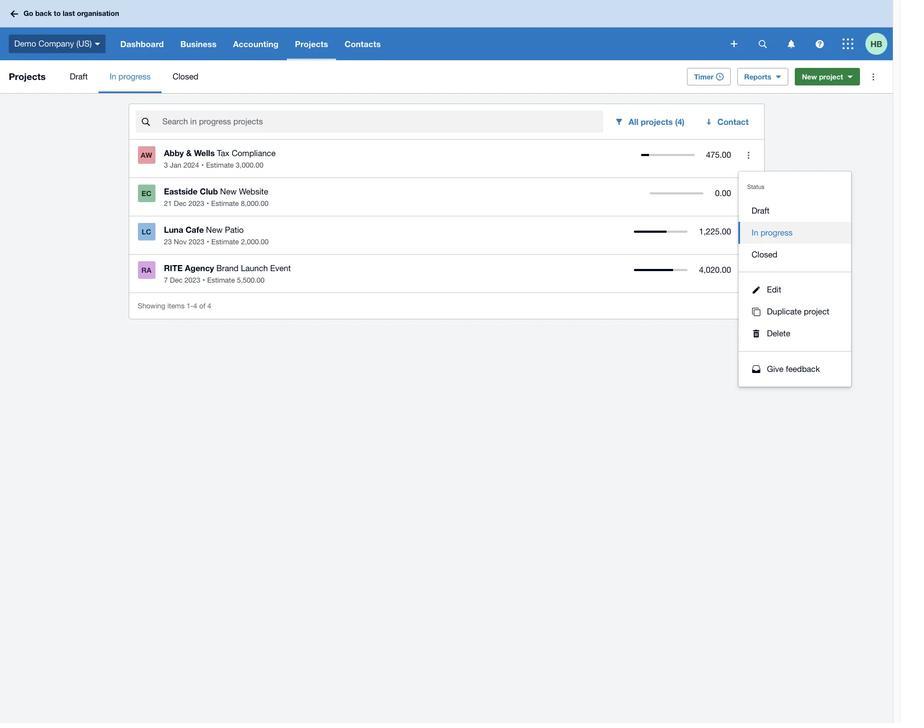 Task type: describe. For each thing, give the bounding box(es) containing it.
list box containing draft
[[739, 193, 852, 272]]

1-
[[187, 302, 193, 310]]

svg image inside go back to last organisation link
[[10, 10, 18, 17]]

projects
[[641, 117, 673, 127]]

dec inside eastside club new website 21 dec 2023 • estimate 8,000.00
[[174, 199, 187, 208]]

• inside rite agency brand launch event 7 dec 2023 • estimate 5,500.00
[[203, 276, 205, 284]]

eastside club new website 21 dec 2023 • estimate 8,000.00
[[164, 186, 269, 208]]

1 4 from the left
[[193, 302, 197, 310]]

1 vertical spatial projects
[[9, 71, 46, 82]]

in progress link
[[99, 60, 162, 93]]

2024
[[183, 161, 199, 169]]

tax
[[217, 148, 230, 158]]

demo company (us)
[[14, 39, 92, 48]]

to
[[54, 9, 61, 18]]

progress for in progress button
[[761, 228, 793, 237]]

new project
[[802, 72, 844, 81]]

go back to last organisation link
[[7, 4, 126, 23]]

feedback
[[786, 364, 820, 374]]

luna
[[164, 225, 183, 234]]

more options image
[[863, 66, 885, 88]]

&
[[186, 148, 192, 158]]

in for in progress button
[[752, 228, 759, 237]]

lc
[[142, 227, 151, 236]]

ec
[[142, 189, 151, 198]]

go
[[24, 9, 33, 18]]

aw
[[141, 151, 152, 159]]

draft button
[[739, 200, 852, 222]]

wrapper image for duplicate project
[[750, 308, 763, 316]]

dashboard
[[120, 39, 164, 49]]

business button
[[172, 27, 225, 60]]

projects button
[[287, 27, 337, 60]]

dec inside rite agency brand launch event 7 dec 2023 • estimate 5,500.00
[[170, 276, 183, 284]]

(4)
[[676, 117, 685, 127]]

accounting
[[233, 39, 279, 49]]

estimate inside abby & wells tax compliance 3 jan 2024 • estimate 3,000.00
[[206, 161, 234, 169]]

club
[[200, 186, 218, 196]]

8,000.00
[[241, 199, 269, 208]]

draft for draft link
[[70, 72, 88, 81]]

demo company (us) button
[[0, 27, 112, 60]]

luna cafe new patio 23 nov 2023 • estimate 2,000.00
[[164, 225, 269, 246]]

organisation
[[77, 9, 119, 18]]

launch
[[241, 263, 268, 273]]

go back to last organisation
[[24, 9, 119, 18]]

banner containing hb
[[0, 0, 893, 60]]

project for new project
[[820, 72, 844, 81]]

timer
[[695, 72, 714, 81]]

event
[[270, 263, 291, 273]]

23
[[164, 238, 172, 246]]

new inside popup button
[[802, 72, 818, 81]]

company
[[38, 39, 74, 48]]

last
[[63, 9, 75, 18]]

wrapper image for give feedback
[[750, 365, 763, 373]]

patio
[[225, 225, 244, 234]]

demo
[[14, 39, 36, 48]]

closed link
[[162, 60, 209, 93]]

21
[[164, 199, 172, 208]]

• inside abby & wells tax compliance 3 jan 2024 • estimate 3,000.00
[[201, 161, 204, 169]]

back
[[35, 9, 52, 18]]

give
[[767, 364, 784, 374]]

reports
[[745, 72, 772, 81]]

• inside eastside club new website 21 dec 2023 • estimate 8,000.00
[[207, 199, 209, 208]]

agency
[[185, 263, 214, 273]]

give feedback
[[767, 364, 820, 374]]

2,000.00
[[241, 238, 269, 246]]

brand
[[216, 263, 239, 273]]

(us)
[[76, 39, 92, 48]]

estimate inside rite agency brand launch event 7 dec 2023 • estimate 5,500.00
[[207, 276, 235, 284]]

abby
[[164, 148, 184, 158]]

progress for in progress link
[[119, 72, 151, 81]]

svg image inside demo company (us) "popup button"
[[95, 43, 100, 45]]

edit
[[767, 285, 782, 294]]

projects inside popup button
[[295, 39, 328, 49]]

1,225.00
[[700, 227, 732, 236]]



Task type: vqa. For each thing, say whether or not it's contained in the screenshot.


Task type: locate. For each thing, give the bounding box(es) containing it.
banner
[[0, 0, 893, 60]]

2023 down agency
[[185, 276, 200, 284]]

timer button
[[687, 68, 731, 85]]

0 vertical spatial progress
[[119, 72, 151, 81]]

projects
[[295, 39, 328, 49], [9, 71, 46, 82]]

of
[[199, 302, 206, 310]]

0 vertical spatial dec
[[174, 199, 187, 208]]

1 wrapper image from the top
[[750, 330, 763, 337]]

1 vertical spatial in
[[752, 228, 759, 237]]

svg image
[[816, 40, 824, 48]]

closed button
[[739, 244, 852, 266]]

estimate down patio
[[211, 238, 239, 246]]

•
[[201, 161, 204, 169], [207, 199, 209, 208], [207, 238, 209, 246], [203, 276, 205, 284]]

0 vertical spatial projects
[[295, 39, 328, 49]]

group containing draft
[[739, 171, 852, 387]]

wrapper image
[[750, 286, 763, 293], [750, 308, 763, 316]]

estimate inside eastside club new website 21 dec 2023 • estimate 8,000.00
[[211, 199, 239, 208]]

1 horizontal spatial 4
[[208, 302, 212, 310]]

0 horizontal spatial in
[[110, 72, 116, 81]]

closed
[[173, 72, 199, 81], [752, 250, 778, 259]]

draft inside button
[[752, 206, 770, 215]]

delete
[[767, 329, 791, 338]]

wrapper image for edit
[[750, 286, 763, 293]]

all projects (4) button
[[608, 111, 694, 133]]

items
[[167, 302, 185, 310]]

closed up edit
[[752, 250, 778, 259]]

give feedback button
[[739, 358, 852, 380]]

3
[[164, 161, 168, 169]]

project inside popup button
[[820, 72, 844, 81]]

new for eastside club
[[220, 187, 237, 196]]

showing items 1-4 of 4
[[138, 302, 212, 310]]

website
[[239, 187, 268, 196]]

cafe
[[186, 225, 204, 234]]

dec right 7 on the left of the page
[[170, 276, 183, 284]]

• down agency
[[203, 276, 205, 284]]

project down edit "button"
[[804, 307, 830, 316]]

0 vertical spatial wrapper image
[[750, 330, 763, 337]]

1 vertical spatial wrapper image
[[750, 365, 763, 373]]

navigation
[[112, 27, 724, 60]]

projects down the demo
[[9, 71, 46, 82]]

0.00
[[716, 188, 732, 198]]

2023
[[189, 199, 204, 208], [189, 238, 205, 246], [185, 276, 200, 284]]

7
[[164, 276, 168, 284]]

0 vertical spatial closed
[[173, 72, 199, 81]]

progress inside button
[[761, 228, 793, 237]]

0 vertical spatial new
[[802, 72, 818, 81]]

wrapper image
[[750, 330, 763, 337], [750, 365, 763, 373]]

draft
[[70, 72, 88, 81], [752, 206, 770, 215]]

5,500.00
[[237, 276, 265, 284]]

draft down status
[[752, 206, 770, 215]]

closed for closed link
[[173, 72, 199, 81]]

in progress
[[110, 72, 151, 81], [752, 228, 793, 237]]

1 vertical spatial closed
[[752, 250, 778, 259]]

closed inside button
[[752, 250, 778, 259]]

• right 2024
[[201, 161, 204, 169]]

2023 down the cafe
[[189, 238, 205, 246]]

project inside button
[[804, 307, 830, 316]]

ra
[[142, 266, 152, 274]]

in inside button
[[752, 228, 759, 237]]

2023 inside eastside club new website 21 dec 2023 • estimate 8,000.00
[[189, 199, 204, 208]]

• down the club
[[207, 199, 209, 208]]

projects left contacts
[[295, 39, 328, 49]]

wells
[[194, 148, 215, 158]]

business
[[180, 39, 217, 49]]

in for in progress link
[[110, 72, 116, 81]]

1 vertical spatial wrapper image
[[750, 308, 763, 316]]

navigation inside banner
[[112, 27, 724, 60]]

progress
[[119, 72, 151, 81], [761, 228, 793, 237]]

4
[[193, 302, 197, 310], [208, 302, 212, 310]]

2023 inside rite agency brand launch event 7 dec 2023 • estimate 5,500.00
[[185, 276, 200, 284]]

1 horizontal spatial in progress
[[752, 228, 793, 237]]

wrapper image inside edit "button"
[[750, 286, 763, 293]]

2 4 from the left
[[208, 302, 212, 310]]

progress down the draft button
[[761, 228, 793, 237]]

hb
[[871, 39, 883, 48]]

0 vertical spatial draft
[[70, 72, 88, 81]]

reports button
[[738, 68, 789, 85]]

in right draft link
[[110, 72, 116, 81]]

new inside eastside club new website 21 dec 2023 • estimate 8,000.00
[[220, 187, 237, 196]]

new right the cafe
[[206, 225, 223, 234]]

estimate down the club
[[211, 199, 239, 208]]

duplicate project button
[[739, 301, 852, 323]]

svg image
[[10, 10, 18, 17], [843, 38, 854, 49], [759, 40, 767, 48], [788, 40, 795, 48], [731, 41, 738, 47], [95, 43, 100, 45]]

0 vertical spatial wrapper image
[[750, 286, 763, 293]]

1 vertical spatial project
[[804, 307, 830, 316]]

1 vertical spatial new
[[220, 187, 237, 196]]

list box
[[739, 193, 852, 272]]

new inside luna cafe new patio 23 nov 2023 • estimate 2,000.00
[[206, 225, 223, 234]]

wrapper image inside give feedback button
[[750, 365, 763, 373]]

more options image
[[738, 144, 760, 166]]

new
[[802, 72, 818, 81], [220, 187, 237, 196], [206, 225, 223, 234]]

closed down business at the top left of the page
[[173, 72, 199, 81]]

3,000.00
[[236, 161, 264, 169]]

2023 for club
[[189, 199, 204, 208]]

wrapper image inside the delete button
[[750, 330, 763, 337]]

4 right of
[[208, 302, 212, 310]]

status
[[748, 184, 765, 190]]

1 vertical spatial 2023
[[189, 238, 205, 246]]

group
[[739, 171, 852, 387]]

estimate down tax
[[206, 161, 234, 169]]

0 horizontal spatial in progress
[[110, 72, 151, 81]]

progress down dashboard link
[[119, 72, 151, 81]]

contact button
[[698, 111, 758, 133]]

duplicate project
[[767, 307, 830, 316]]

in right 1,225.00
[[752, 228, 759, 237]]

2 vertical spatial new
[[206, 225, 223, 234]]

in progress down the draft button
[[752, 228, 793, 237]]

4,020.00
[[700, 265, 732, 274]]

2023 for cafe
[[189, 238, 205, 246]]

1 vertical spatial dec
[[170, 276, 183, 284]]

rite agency brand launch event 7 dec 2023 • estimate 5,500.00
[[164, 263, 291, 284]]

0 horizontal spatial 4
[[193, 302, 197, 310]]

wrapper image inside duplicate project button
[[750, 308, 763, 316]]

0 vertical spatial in progress
[[110, 72, 151, 81]]

closed for closed button
[[752, 250, 778, 259]]

0 vertical spatial in
[[110, 72, 116, 81]]

in progress for in progress link
[[110, 72, 151, 81]]

0 horizontal spatial progress
[[119, 72, 151, 81]]

0 horizontal spatial draft
[[70, 72, 88, 81]]

wrapper image for delete
[[750, 330, 763, 337]]

1 vertical spatial draft
[[752, 206, 770, 215]]

1 horizontal spatial closed
[[752, 250, 778, 259]]

1 horizontal spatial progress
[[761, 228, 793, 237]]

2023 down the club
[[189, 199, 204, 208]]

2 wrapper image from the top
[[750, 365, 763, 373]]

all
[[629, 117, 639, 127]]

draft down (us)
[[70, 72, 88, 81]]

duplicate
[[767, 307, 802, 316]]

abby & wells tax compliance 3 jan 2024 • estimate 3,000.00
[[164, 148, 276, 169]]

wrapper image left give
[[750, 365, 763, 373]]

1 horizontal spatial projects
[[295, 39, 328, 49]]

jan
[[170, 161, 181, 169]]

2 vertical spatial 2023
[[185, 276, 200, 284]]

showing
[[138, 302, 165, 310]]

in progress down dashboard
[[110, 72, 151, 81]]

1 vertical spatial progress
[[761, 228, 793, 237]]

estimate inside luna cafe new patio 23 nov 2023 • estimate 2,000.00
[[211, 238, 239, 246]]

0 vertical spatial 2023
[[189, 199, 204, 208]]

delete button
[[739, 323, 852, 345]]

Search in progress projects search field
[[161, 111, 604, 132]]

new for luna cafe
[[206, 225, 223, 234]]

contacts
[[345, 39, 381, 49]]

wrapper image left delete
[[750, 330, 763, 337]]

estimate down brand
[[207, 276, 235, 284]]

contacts button
[[337, 27, 389, 60]]

in progress button
[[739, 222, 852, 244]]

0 horizontal spatial closed
[[173, 72, 199, 81]]

• up agency
[[207, 238, 209, 246]]

in progress inside button
[[752, 228, 793, 237]]

• inside luna cafe new patio 23 nov 2023 • estimate 2,000.00
[[207, 238, 209, 246]]

new project button
[[795, 68, 861, 85]]

1 horizontal spatial in
[[752, 228, 759, 237]]

wrapper image left duplicate
[[750, 308, 763, 316]]

new down svg image
[[802, 72, 818, 81]]

dashboard link
[[112, 27, 172, 60]]

1 vertical spatial in progress
[[752, 228, 793, 237]]

draft for the draft button
[[752, 206, 770, 215]]

new right the club
[[220, 187, 237, 196]]

estimate
[[206, 161, 234, 169], [211, 199, 239, 208], [211, 238, 239, 246], [207, 276, 235, 284]]

navigation containing dashboard
[[112, 27, 724, 60]]

in progress for in progress button
[[752, 228, 793, 237]]

eastside
[[164, 186, 198, 196]]

project for duplicate project
[[804, 307, 830, 316]]

1 wrapper image from the top
[[750, 286, 763, 293]]

draft link
[[59, 60, 99, 93]]

project
[[820, 72, 844, 81], [804, 307, 830, 316]]

nov
[[174, 238, 187, 246]]

edit button
[[739, 279, 852, 301]]

wrapper image left edit
[[750, 286, 763, 293]]

accounting button
[[225, 27, 287, 60]]

all projects (4)
[[629, 117, 685, 127]]

dec right 21
[[174, 199, 187, 208]]

4 left of
[[193, 302, 197, 310]]

0 vertical spatial project
[[820, 72, 844, 81]]

2023 inside luna cafe new patio 23 nov 2023 • estimate 2,000.00
[[189, 238, 205, 246]]

contact
[[718, 117, 749, 127]]

compliance
[[232, 148, 276, 158]]

1 horizontal spatial draft
[[752, 206, 770, 215]]

rite
[[164, 263, 183, 273]]

project down svg image
[[820, 72, 844, 81]]

475.00
[[706, 150, 732, 159]]

dec
[[174, 199, 187, 208], [170, 276, 183, 284]]

hb button
[[866, 27, 893, 60]]

2 wrapper image from the top
[[750, 308, 763, 316]]

0 horizontal spatial projects
[[9, 71, 46, 82]]



